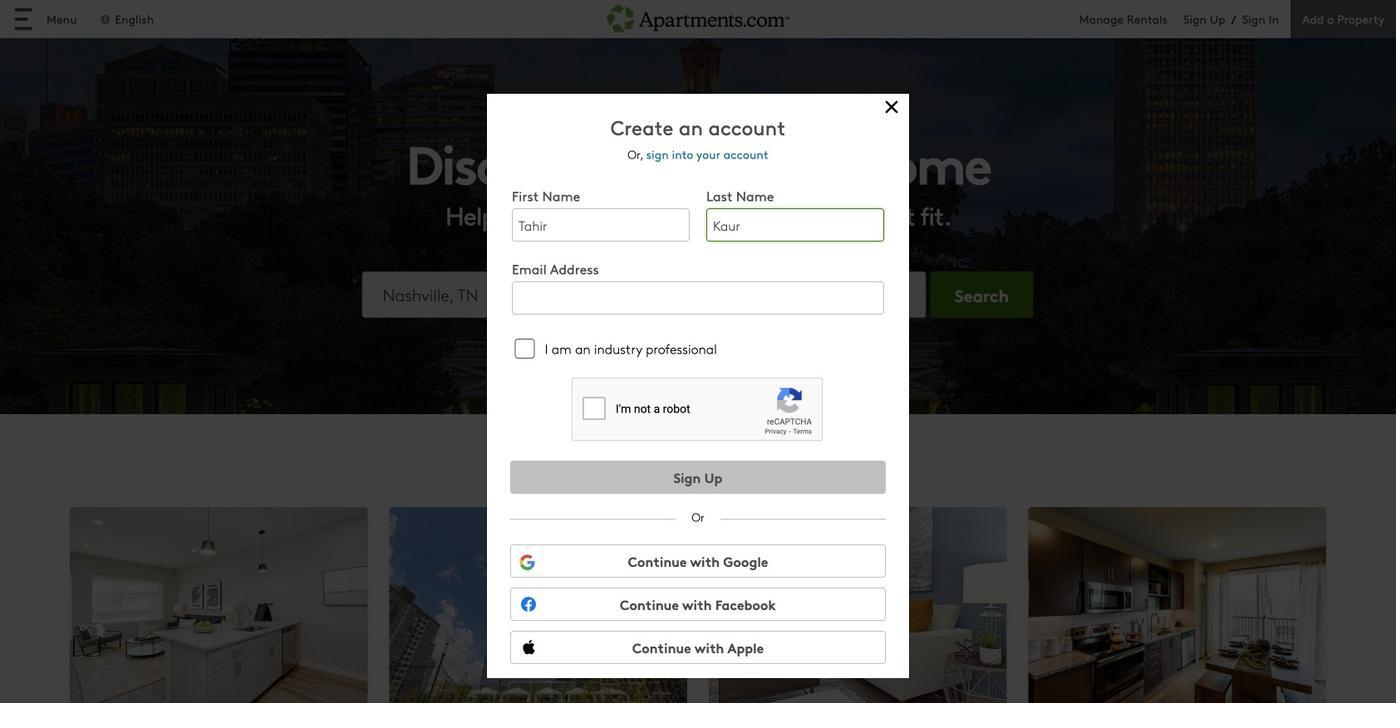Task type: locate. For each thing, give the bounding box(es) containing it.
close image
[[879, 95, 904, 120]]

None text field
[[512, 209, 690, 242], [512, 282, 884, 315], [512, 209, 690, 242], [512, 282, 884, 315]]

None text field
[[706, 209, 884, 242]]

apartments.com logo image
[[607, 0, 790, 32]]



Task type: vqa. For each thing, say whether or not it's contained in the screenshot.
TEXT FIELD
yes



